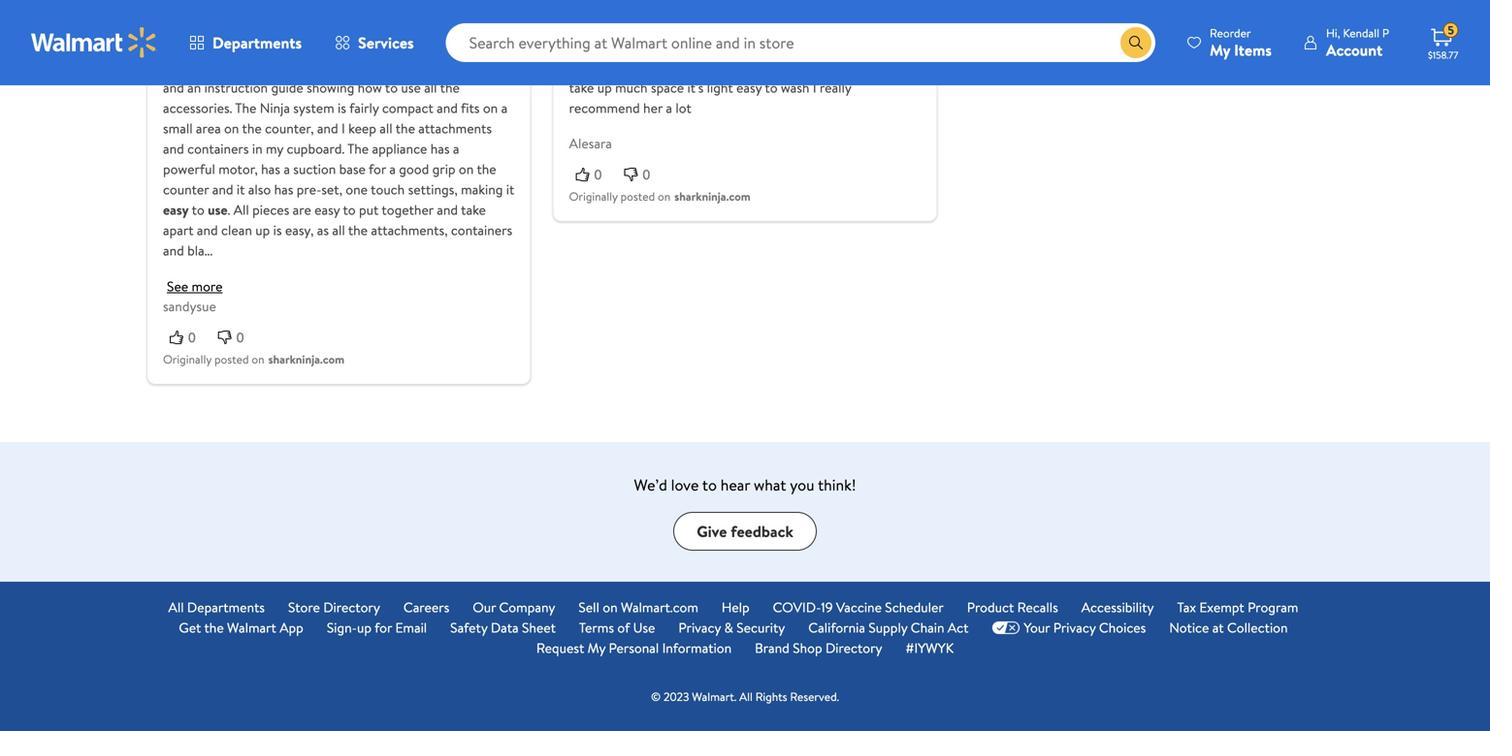 Task type: vqa. For each thing, say whether or not it's contained in the screenshot.
$34.00 for 1st $34.00 button from the left
no



Task type: locate. For each thing, give the bounding box(es) containing it.
2 horizontal spatial easy
[[737, 78, 762, 97]]

0 horizontal spatial i
[[727, 17, 730, 36]]

1 vertical spatial up
[[256, 221, 270, 240]]

2 vertical spatial up
[[357, 619, 372, 638]]

the right all
[[348, 221, 368, 240]]

0 horizontal spatial originally posted on sharkninja.com
[[163, 351, 345, 368]]

1 vertical spatial on
[[252, 351, 265, 368]]

0 vertical spatial up
[[598, 78, 612, 97]]

at
[[1213, 619, 1224, 638]]

privacy right your
[[1054, 619, 1096, 638]]

privacy up information
[[679, 619, 721, 638]]

1 horizontal spatial take
[[569, 78, 594, 97]]

hi,
[[1327, 25, 1341, 41]]

2 vertical spatial a
[[666, 99, 673, 118]]

use up me
[[700, 17, 720, 36]]

1 vertical spatial directory
[[826, 639, 883, 658]]

0 vertical spatial on
[[658, 188, 671, 205]]

all departments link
[[168, 598, 265, 618]]

my down terms
[[588, 639, 606, 658]]

1 vertical spatial posted
[[214, 351, 249, 368]]

1 horizontal spatial originally
[[569, 188, 618, 205]]

my
[[1210, 39, 1231, 61], [588, 639, 606, 658]]

2023
[[664, 689, 690, 706]]

departments inside popup button
[[213, 32, 302, 53]]

up left for
[[357, 619, 372, 638]]

0 horizontal spatial all
[[168, 598, 184, 617]]

0 vertical spatial i
[[727, 17, 730, 36]]

to inside , i am starting a healthy life and this blender has helped me a lot comes with various accessories that make its functions even easier, does not take up much space it's light easy to wash i really recommend her a lot
[[765, 78, 778, 97]]

1 horizontal spatial privacy
[[1054, 619, 1096, 638]]

posted for alesara
[[621, 188, 655, 205]]

1 horizontal spatial lot
[[738, 38, 754, 57]]

covid-19 vaccine scheduler
[[773, 598, 944, 617]]

0 horizontal spatial use
[[208, 201, 228, 220]]

0
[[595, 167, 602, 183], [643, 167, 651, 183], [188, 330, 196, 346], [237, 330, 244, 346]]

what
[[754, 475, 787, 496]]

0 horizontal spatial on
[[252, 351, 265, 368]]

services button
[[318, 19, 431, 66]]

1 vertical spatial sharkninja.com
[[268, 351, 345, 368]]

posted down her
[[621, 188, 655, 205]]

departments
[[213, 32, 302, 53], [187, 598, 265, 617]]

0 vertical spatial take
[[569, 78, 594, 97]]

a
[[803, 17, 809, 36], [729, 38, 735, 57], [666, 99, 673, 118]]

i right wash
[[813, 78, 817, 97]]

5
[[1448, 22, 1455, 39]]

0 horizontal spatial take
[[461, 201, 486, 220]]

1 vertical spatial take
[[461, 201, 486, 220]]

request
[[537, 639, 585, 658]]

0 vertical spatial originally
[[569, 188, 618, 205]]

0 vertical spatial my
[[1210, 39, 1231, 61]]

0 vertical spatial originally posted on sharkninja.com
[[569, 188, 751, 205]]

is
[[273, 221, 282, 240]]

0 horizontal spatial up
[[256, 221, 270, 240]]

0 horizontal spatial a
[[666, 99, 673, 118]]

2 vertical spatial all
[[740, 689, 753, 706]]

functions
[[717, 58, 773, 77]]

$158.77
[[1429, 49, 1459, 62]]

company
[[499, 598, 556, 617]]

directory
[[323, 598, 380, 617], [826, 639, 883, 658]]

1 vertical spatial my
[[588, 639, 606, 658]]

use up clean
[[208, 201, 228, 220]]

1 horizontal spatial sharkninja.com
[[675, 188, 751, 205]]

put
[[359, 201, 379, 220]]

and right together
[[437, 201, 458, 220]]

1 horizontal spatial my
[[1210, 39, 1231, 61]]

all inside the . all pieces are easy to put together and take apart and clean up is easy, as all the attachments, containers and bla...
[[234, 201, 249, 220]]

personal
[[609, 639, 659, 658]]

1 vertical spatial use
[[208, 201, 228, 220]]

lot up functions at top
[[738, 38, 754, 57]]

easy down functions at top
[[737, 78, 762, 97]]

up up recommend
[[598, 78, 612, 97]]

careers link
[[404, 598, 450, 618]]

and
[[881, 17, 902, 36], [437, 201, 458, 220], [197, 221, 218, 240], [163, 241, 184, 260]]

my inside notice at collection request my personal information
[[588, 639, 606, 658]]

1 vertical spatial lot
[[676, 99, 692, 118]]

to right love
[[703, 475, 717, 496]]

this
[[569, 38, 591, 57]]

to inside the . all pieces are easy to put together and take apart and clean up is easy, as all the attachments, containers and bla...
[[343, 201, 356, 220]]

walmart.com
[[621, 598, 699, 617]]

originally down sandysue
[[163, 351, 212, 368]]

1 horizontal spatial i
[[813, 78, 817, 97]]

1 horizontal spatial up
[[357, 619, 372, 638]]

2 horizontal spatial a
[[803, 17, 809, 36]]

reorder
[[1210, 25, 1252, 41]]

give
[[697, 521, 727, 542]]

walmart
[[227, 619, 276, 638]]

help
[[722, 598, 750, 617]]

take
[[569, 78, 594, 97], [461, 201, 486, 220]]

1 vertical spatial originally
[[163, 351, 212, 368]]

0 vertical spatial a
[[803, 17, 809, 36]]

originally posted on sharkninja.com down sandysue
[[163, 351, 345, 368]]

take down accessories
[[569, 78, 594, 97]]

0 vertical spatial directory
[[323, 598, 380, 617]]

to left wash
[[765, 78, 778, 97]]

Search search field
[[446, 23, 1156, 62]]

0 vertical spatial departments
[[213, 32, 302, 53]]

accessories
[[569, 58, 636, 77]]

directory up sign- at bottom
[[323, 598, 380, 617]]

1 vertical spatial a
[[729, 38, 735, 57]]

to left put
[[343, 201, 356, 220]]

easier,
[[807, 58, 844, 77]]

shop
[[793, 639, 823, 658]]

0 horizontal spatial privacy
[[679, 619, 721, 638]]

on for sandysue
[[252, 351, 265, 368]]

a right her
[[666, 99, 673, 118]]

i right ,
[[727, 17, 730, 36]]

0 horizontal spatial directory
[[323, 598, 380, 617]]

take inside , i am starting a healthy life and this blender has helped me a lot comes with various accessories that make its functions even easier, does not take up much space it's light easy to wash i really recommend her a lot
[[569, 78, 594, 97]]

1 horizontal spatial originally posted on sharkninja.com
[[569, 188, 751, 205]]

p
[[1383, 25, 1390, 41]]

&
[[725, 619, 734, 638]]

0 horizontal spatial the
[[204, 619, 224, 638]]

all right . on the top of the page
[[234, 201, 249, 220]]

up left is
[[256, 221, 270, 240]]

0 horizontal spatial posted
[[214, 351, 249, 368]]

notice
[[1170, 619, 1210, 638]]

your
[[1024, 619, 1050, 638]]

privacy & security link
[[679, 618, 785, 639]]

its
[[701, 58, 714, 77]]

© 2023 walmart. all rights reserved.
[[651, 689, 840, 706]]

take up containers
[[461, 201, 486, 220]]

1 vertical spatial all
[[168, 598, 184, 617]]

california supply chain act link
[[809, 618, 969, 639]]

my left items
[[1210, 39, 1231, 61]]

and inside , i am starting a healthy life and this blender has helped me a lot comes with various accessories that make its functions even easier, does not take up much space it's light easy to wash i really recommend her a lot
[[881, 17, 902, 36]]

her
[[644, 99, 663, 118]]

1 horizontal spatial the
[[348, 221, 368, 240]]

our company link
[[473, 598, 556, 618]]

up inside sign-up for email link
[[357, 619, 372, 638]]

on
[[658, 188, 671, 205], [252, 351, 265, 368], [603, 598, 618, 617]]

has
[[642, 38, 661, 57]]

0 horizontal spatial my
[[588, 639, 606, 658]]

use
[[700, 17, 720, 36], [208, 201, 228, 220]]

a right me
[[729, 38, 735, 57]]

see
[[167, 277, 188, 296]]

much
[[615, 78, 648, 97]]

i
[[727, 17, 730, 36], [813, 78, 817, 97]]

on for alesara
[[658, 188, 671, 205]]

1 vertical spatial the
[[204, 619, 224, 638]]

1 horizontal spatial directory
[[826, 639, 883, 658]]

posted for sandysue
[[214, 351, 249, 368]]

1 vertical spatial i
[[813, 78, 817, 97]]

the down all departments link
[[204, 619, 224, 638]]

app
[[280, 619, 304, 638]]

0 vertical spatial all
[[234, 201, 249, 220]]

collection
[[1228, 619, 1288, 638]]

all left rights
[[740, 689, 753, 706]]

originally down alesara
[[569, 188, 618, 205]]

my inside "reorder my items"
[[1210, 39, 1231, 61]]

walmart.
[[692, 689, 737, 706]]

think!
[[818, 475, 857, 496]]

0 vertical spatial the
[[348, 221, 368, 240]]

sign-up for email
[[327, 619, 427, 638]]

exempt
[[1200, 598, 1245, 617]]

easy up as
[[315, 201, 340, 220]]

are
[[293, 201, 311, 220]]

brand
[[755, 639, 790, 658]]

1 horizontal spatial on
[[603, 598, 618, 617]]

lot down it's
[[676, 99, 692, 118]]

rights
[[756, 689, 788, 706]]

1 horizontal spatial use
[[700, 17, 720, 36]]

1 horizontal spatial posted
[[621, 188, 655, 205]]

your privacy choices link
[[992, 618, 1147, 639]]

sharkninja.com
[[675, 188, 751, 205], [268, 351, 345, 368]]

1 vertical spatial originally posted on sharkninja.com
[[163, 351, 345, 368]]

and right life at right top
[[881, 17, 902, 36]]

we'd love to hear what you think!
[[634, 475, 857, 496]]

originally posted on sharkninja.com down alesara
[[569, 188, 751, 205]]

directory down california
[[826, 639, 883, 658]]

alesara
[[569, 134, 612, 153]]

2 horizontal spatial on
[[658, 188, 671, 205]]

originally for alesara
[[569, 188, 618, 205]]

you
[[790, 475, 815, 496]]

#iywyk link
[[906, 639, 954, 659]]

0 vertical spatial sharkninja.com
[[675, 188, 751, 205]]

©
[[651, 689, 661, 706]]

it's
[[688, 78, 704, 97]]

me
[[707, 38, 726, 57]]

2 horizontal spatial up
[[598, 78, 612, 97]]

posted down sandysue
[[214, 351, 249, 368]]

1 horizontal spatial easy
[[315, 201, 340, 220]]

notice at collection link
[[1170, 618, 1288, 639]]

2 privacy from the left
[[1054, 619, 1096, 638]]

1 horizontal spatial all
[[234, 201, 249, 220]]

0 vertical spatial posted
[[621, 188, 655, 205]]

your privacy choices
[[1024, 619, 1147, 638]]

all up get
[[168, 598, 184, 617]]

easy up apart
[[163, 201, 189, 220]]

1 horizontal spatial a
[[729, 38, 735, 57]]

0 horizontal spatial originally
[[163, 351, 212, 368]]

departments button
[[173, 19, 318, 66]]

a up with
[[803, 17, 809, 36]]

0 horizontal spatial sharkninja.com
[[268, 351, 345, 368]]

2 vertical spatial on
[[603, 598, 618, 617]]

0 vertical spatial use
[[700, 17, 720, 36]]

to up apart
[[192, 201, 205, 220]]

more
[[192, 277, 223, 296]]



Task type: describe. For each thing, give the bounding box(es) containing it.
#iywyk
[[906, 639, 954, 658]]

help link
[[722, 598, 750, 618]]

the inside tax exempt program get the walmart app
[[204, 619, 224, 638]]

starting
[[754, 17, 800, 36]]

store directory
[[288, 598, 380, 617]]

bla...
[[187, 241, 213, 260]]

take inside the . all pieces are easy to put together and take apart and clean up is easy, as all the attachments, containers and bla...
[[461, 201, 486, 220]]

account
[[1327, 39, 1383, 61]]

scheduler
[[885, 598, 944, 617]]

, i am starting a healthy life and this blender has helped me a lot comes with various accessories that make its functions even easier, does not take up much space it's light easy to wash i really recommend her a lot
[[569, 17, 902, 118]]

product recalls link
[[967, 598, 1059, 618]]

request my personal information link
[[537, 639, 732, 659]]

recalls
[[1018, 598, 1059, 617]]

we'd
[[634, 475, 668, 496]]

store
[[288, 598, 320, 617]]

safety data sheet link
[[450, 618, 556, 639]]

am
[[734, 17, 751, 36]]

with
[[799, 38, 824, 57]]

notice at collection request my personal information
[[537, 619, 1288, 658]]

our
[[473, 598, 496, 617]]

see more button
[[167, 277, 223, 296]]

space
[[651, 78, 684, 97]]

together
[[382, 201, 434, 220]]

up inside the . all pieces are easy to put together and take apart and clean up is easy, as all the attachments, containers and bla...
[[256, 221, 270, 240]]

.
[[228, 201, 230, 220]]

search icon image
[[1129, 35, 1144, 50]]

Walmart Site-Wide search field
[[446, 23, 1156, 62]]

hear
[[721, 475, 750, 496]]

2 horizontal spatial all
[[740, 689, 753, 706]]

covid-
[[773, 598, 821, 617]]

reserved.
[[790, 689, 840, 706]]

originally posted on sharkninja.com for alesara
[[569, 188, 751, 205]]

tax exempt program get the walmart app
[[179, 598, 1299, 638]]

originally posted on sharkninja.com for sandysue
[[163, 351, 345, 368]]

sign-up for email link
[[327, 618, 427, 639]]

services
[[358, 32, 414, 53]]

get the walmart app link
[[179, 618, 304, 639]]

as
[[317, 221, 329, 240]]

give feedback
[[697, 521, 794, 542]]

all
[[332, 221, 345, 240]]

items
[[1235, 39, 1272, 61]]

the inside the . all pieces are easy to put together and take apart and clean up is easy, as all the attachments, containers and bla...
[[348, 221, 368, 240]]

sandysue
[[163, 297, 216, 316]]

and up 'bla...'
[[197, 221, 218, 240]]

act
[[948, 619, 969, 638]]

0 horizontal spatial easy
[[163, 201, 189, 220]]

apart
[[163, 221, 194, 240]]

1 privacy from the left
[[679, 619, 721, 638]]

tax exempt program link
[[1178, 598, 1299, 618]]

light
[[707, 78, 733, 97]]

terms of use
[[579, 619, 656, 638]]

for
[[375, 619, 392, 638]]

life
[[859, 17, 877, 36]]

feedback
[[731, 521, 794, 542]]

data
[[491, 619, 519, 638]]

not
[[881, 58, 901, 77]]

reorder my items
[[1210, 25, 1272, 61]]

comes
[[758, 38, 796, 57]]

recommend
[[569, 99, 640, 118]]

even
[[776, 58, 804, 77]]

sell on walmart.com link
[[579, 598, 699, 618]]

0 vertical spatial lot
[[738, 38, 754, 57]]

1 vertical spatial departments
[[187, 598, 265, 617]]

store directory link
[[288, 598, 380, 618]]

privacy choices icon image
[[992, 622, 1020, 635]]

product recalls
[[967, 598, 1059, 617]]

sharkninja.com for sandysue
[[268, 351, 345, 368]]

0 horizontal spatial lot
[[676, 99, 692, 118]]

easy inside , i am starting a healthy life and this blender has helped me a lot comes with various accessories that make its functions even easier, does not take up much space it's light easy to wash i really recommend her a lot
[[737, 78, 762, 97]]

sell
[[579, 598, 600, 617]]

clean
[[221, 221, 252, 240]]

safety
[[450, 619, 488, 638]]

sharkninja.com for alesara
[[675, 188, 751, 205]]

up inside , i am starting a healthy life and this blender has helped me a lot comes with various accessories that make its functions even easier, does not take up much space it's light easy to wash i really recommend her a lot
[[598, 78, 612, 97]]

directory inside "link"
[[826, 639, 883, 658]]

brand shop directory
[[755, 639, 883, 658]]

love
[[671, 475, 699, 496]]

easy inside the . all pieces are easy to put together and take apart and clean up is easy, as all the attachments, containers and bla...
[[315, 201, 340, 220]]

pieces
[[252, 201, 290, 220]]

blender
[[594, 38, 638, 57]]

kendall
[[1344, 25, 1380, 41]]

. all pieces are easy to put together and take apart and clean up is easy, as all the attachments, containers and bla...
[[163, 201, 513, 260]]

sign-
[[327, 619, 357, 638]]

,
[[720, 17, 723, 36]]

attachments,
[[371, 221, 448, 240]]

get
[[179, 619, 201, 638]]

containers
[[451, 221, 513, 240]]

walmart image
[[31, 27, 157, 58]]

terms
[[579, 619, 614, 638]]

healthy
[[813, 17, 856, 36]]

choices
[[1099, 619, 1147, 638]]

sheet
[[522, 619, 556, 638]]

originally for sandysue
[[163, 351, 212, 368]]

our company
[[473, 598, 556, 617]]

accessibility link
[[1082, 598, 1155, 618]]

that
[[639, 58, 663, 77]]

email
[[395, 619, 427, 638]]

california supply chain act
[[809, 619, 969, 638]]

and down apart
[[163, 241, 184, 260]]



